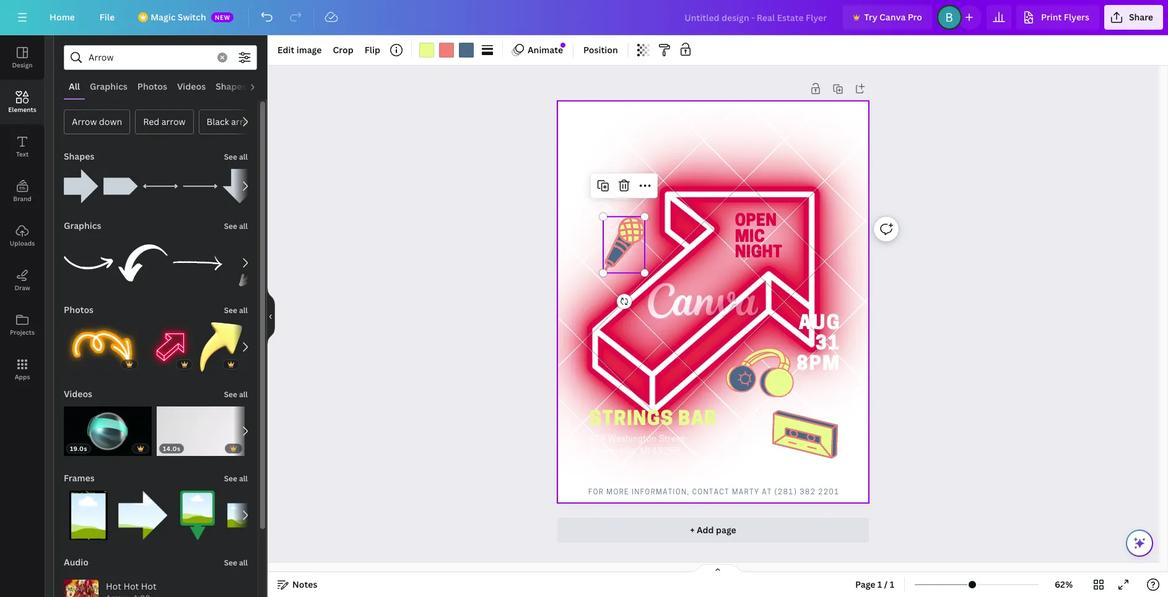 Task type: vqa. For each thing, say whether or not it's contained in the screenshot.


Task type: describe. For each thing, give the bounding box(es) containing it.
1 add this line to the canvas image from the left
[[143, 169, 178, 204]]

see all button for audio
[[223, 551, 249, 575]]

2 add this line to the canvas image from the left
[[183, 169, 217, 204]]

arrow block right image
[[103, 169, 138, 204]]

down
[[99, 116, 122, 128]]

page
[[855, 579, 875, 591]]

all for photos
[[239, 305, 248, 316]]

19.0s group
[[64, 399, 152, 456]]

position button
[[579, 40, 623, 60]]

#ecf791 image
[[419, 43, 434, 58]]

night
[[735, 246, 782, 262]]

home
[[50, 11, 75, 23]]

home link
[[40, 5, 85, 30]]

all for audio
[[239, 558, 248, 569]]

aug 31 8pm
[[796, 315, 841, 375]]

notes
[[292, 579, 317, 591]]

+ add page button
[[557, 518, 869, 543]]

frames button
[[63, 466, 96, 491]]

all for graphics
[[239, 221, 248, 232]]

see all for shapes
[[224, 152, 248, 162]]

1 vertical spatial graphics button
[[63, 214, 103, 238]]

1 vertical spatial graphics
[[64, 220, 101, 232]]

try canva pro
[[864, 11, 922, 23]]

1 hot from the left
[[106, 581, 121, 593]]

main menu bar
[[0, 0, 1168, 35]]

2 1 from the left
[[890, 579, 894, 591]]

uploads
[[10, 239, 35, 248]]

brand
[[13, 194, 31, 203]]

flip
[[365, 44, 380, 56]]

(281)
[[775, 489, 797, 497]]

62% button
[[1044, 575, 1084, 595]]

flyers
[[1064, 11, 1089, 23]]

crop button
[[328, 40, 358, 60]]

share button
[[1104, 5, 1163, 30]]

projects button
[[0, 303, 45, 347]]

brushstroke arrow smooth curve down image
[[118, 238, 168, 288]]

#446a87 image
[[459, 43, 474, 58]]

apps button
[[0, 347, 45, 392]]

print flyers button
[[1016, 5, 1099, 30]]

blue 3d arrow image
[[247, 323, 335, 372]]

/
[[884, 579, 888, 591]]

1 vertical spatial audio
[[64, 557, 89, 569]]

0 horizontal spatial shapes button
[[63, 144, 96, 169]]

+ add page
[[690, 525, 736, 536]]

hot hot hot button
[[64, 580, 243, 598]]

draw button
[[0, 258, 45, 303]]

see for shapes
[[224, 152, 237, 162]]

see all for photos
[[224, 305, 248, 316]]

for more information, contact marty at (281) 382 2201
[[588, 489, 840, 497]]

14.0s
[[163, 445, 180, 453]]

design button
[[0, 35, 45, 80]]

382
[[800, 489, 816, 497]]

14.0s group
[[157, 399, 244, 456]]

uploads button
[[0, 214, 45, 258]]

3d arrow icon image
[[200, 323, 242, 372]]

31
[[815, 335, 841, 355]]

black
[[207, 116, 229, 128]]

see all button for frames
[[223, 466, 249, 491]]

0 vertical spatial graphics
[[90, 81, 127, 92]]

19.0s
[[70, 445, 87, 453]]

arrow down
[[72, 116, 122, 128]]

projects
[[10, 328, 35, 337]]

medium format frame portrait arrows image
[[64, 491, 113, 541]]

notes button
[[273, 575, 322, 595]]

474
[[589, 435, 606, 444]]

0 vertical spatial videos
[[177, 81, 206, 92]]

1 horizontal spatial audio
[[256, 81, 281, 92]]

see for audio
[[224, 558, 237, 569]]

black arrow
[[207, 116, 255, 128]]

strings-
[[589, 461, 621, 470]]

see for videos
[[224, 390, 237, 400]]

bar
[[678, 411, 717, 430]]

page 1 / 1
[[855, 579, 894, 591]]

aug
[[799, 315, 841, 334]]

edit image
[[277, 44, 322, 56]]

arrow right frame image
[[118, 491, 168, 541]]

0 vertical spatial photos
[[137, 81, 167, 92]]

3 hot from the left
[[141, 581, 157, 593]]

see for graphics
[[224, 221, 237, 232]]

edit
[[277, 44, 294, 56]]

elements
[[8, 105, 36, 114]]

strings bar 474 washington street mosherville, mi 49258 strings-bar.co
[[589, 411, 717, 470]]

2 hot from the left
[[123, 581, 139, 593]]

add
[[697, 525, 714, 536]]

see all button for shapes
[[223, 144, 249, 169]]

1 horizontal spatial shapes button
[[211, 75, 251, 98]]

0 horizontal spatial photos
[[64, 304, 94, 316]]

crop
[[333, 44, 353, 56]]

text
[[16, 150, 29, 159]]

more
[[607, 489, 629, 497]]

flip button
[[360, 40, 385, 60]]

canva
[[879, 11, 906, 23]]

arrow for black arrow
[[231, 116, 255, 128]]

0 horizontal spatial videos
[[64, 388, 92, 400]]

0 vertical spatial photos button
[[132, 75, 172, 98]]

0 vertical spatial videos button
[[172, 75, 211, 98]]

0 horizontal spatial photos button
[[63, 298, 95, 323]]

see all button for photos
[[223, 298, 249, 323]]

all for videos
[[239, 390, 248, 400]]

for
[[588, 489, 604, 497]]

see for frames
[[224, 474, 237, 484]]

animate
[[528, 44, 563, 56]]

print flyers
[[1041, 11, 1089, 23]]

see all button for videos
[[223, 382, 249, 407]]

elements button
[[0, 80, 45, 124]]

magic
[[151, 11, 176, 23]]

side panel tab list
[[0, 35, 45, 392]]

0 vertical spatial audio button
[[251, 75, 286, 98]]

see all button for graphics
[[223, 214, 249, 238]]



Task type: locate. For each thing, give the bounding box(es) containing it.
black arrow button
[[199, 110, 263, 134]]

0 horizontal spatial audio
[[64, 557, 89, 569]]

0 horizontal spatial shapes
[[64, 150, 94, 162]]

see down arrow down image
[[224, 221, 237, 232]]

see all for videos
[[224, 390, 248, 400]]

try
[[864, 11, 877, 23]]

5 see from the top
[[224, 474, 237, 484]]

audio down edit
[[256, 81, 281, 92]]

red arrow
[[143, 116, 186, 128]]

draw
[[14, 284, 30, 292]]

canva assistant image
[[1132, 536, 1147, 551]]

at
[[762, 489, 772, 497]]

shapes button
[[211, 75, 251, 98], [63, 144, 96, 169]]

1 horizontal spatial add this line to the canvas image
[[183, 169, 217, 204]]

1 vertical spatial shapes button
[[63, 144, 96, 169]]

arrow for red arrow
[[161, 116, 186, 128]]

8pm
[[796, 356, 841, 375]]

bar.co
[[621, 461, 646, 470]]

62%
[[1055, 579, 1073, 591]]

all
[[239, 152, 248, 162], [239, 221, 248, 232], [239, 305, 248, 316], [239, 390, 248, 400], [239, 474, 248, 484], [239, 558, 248, 569]]

see all down arrow down image
[[224, 221, 248, 232]]

1 horizontal spatial photos button
[[132, 75, 172, 98]]

see all down arrow block right frame "image"
[[224, 558, 248, 569]]

1 left /
[[878, 579, 882, 591]]

contact
[[692, 489, 730, 497]]

arrow right image
[[64, 169, 98, 204]]

see for photos
[[224, 305, 237, 316]]

try canva pro button
[[843, 5, 932, 30]]

open mic night
[[735, 214, 782, 262]]

2 see all button from the top
[[223, 214, 249, 238]]

see down 3d arrow icon
[[224, 390, 237, 400]]

5 all from the top
[[239, 474, 248, 484]]

audio button down medium format frame portrait arrows image
[[63, 551, 90, 575]]

see all button down arrow down image
[[223, 214, 249, 238]]

1 horizontal spatial audio button
[[251, 75, 286, 98]]

1 see all from the top
[[224, 152, 248, 162]]

all down 3d arrow icon
[[239, 390, 248, 400]]

1 arrow from the left
[[161, 116, 186, 128]]

arrow
[[161, 116, 186, 128], [231, 116, 255, 128]]

2201
[[818, 489, 840, 497]]

0 horizontal spatial arrow
[[161, 116, 186, 128]]

photos button down search elements search box
[[132, 75, 172, 98]]

neon red 3d isometric right arrow image
[[145, 323, 195, 372]]

4 see from the top
[[224, 390, 237, 400]]

arrow down button
[[64, 110, 130, 134]]

new
[[215, 13, 230, 22]]

see all button right green square with arrow frame image
[[223, 466, 249, 491]]

all down arrow block right frame "image"
[[239, 558, 248, 569]]

photos button
[[132, 75, 172, 98], [63, 298, 95, 323]]

1 horizontal spatial hot
[[123, 581, 139, 593]]

2 horizontal spatial hot
[[141, 581, 157, 593]]

1 vertical spatial photos button
[[63, 298, 95, 323]]

all left hide image
[[239, 305, 248, 316]]

1 1 from the left
[[878, 579, 882, 591]]

1
[[878, 579, 882, 591], [890, 579, 894, 591]]

2 see from the top
[[224, 221, 237, 232]]

image
[[296, 44, 322, 56]]

videos button down yellow illuminated arrow image
[[63, 382, 94, 407]]

shapes button down arrow
[[63, 144, 96, 169]]

see all for graphics
[[224, 221, 248, 232]]

mi 49258
[[640, 448, 680, 457]]

Search elements search field
[[89, 46, 210, 69]]

see all left hide image
[[224, 305, 248, 316]]

3 all from the top
[[239, 305, 248, 316]]

see down arrow block right frame "image"
[[224, 558, 237, 569]]

all up arrow down image
[[239, 152, 248, 162]]

2 arrow from the left
[[231, 116, 255, 128]]

audio button
[[251, 75, 286, 98], [63, 551, 90, 575]]

1 horizontal spatial arrow
[[231, 116, 255, 128]]

all up arrow block right frame "image"
[[239, 474, 248, 484]]

see all up arrow block right frame "image"
[[224, 474, 248, 484]]

0 vertical spatial graphics button
[[85, 75, 132, 98]]

3 see from the top
[[224, 305, 237, 316]]

1 right /
[[890, 579, 894, 591]]

page
[[716, 525, 736, 536]]

1 horizontal spatial videos button
[[172, 75, 211, 98]]

open
[[735, 214, 777, 230]]

see up arrow block right frame "image"
[[224, 474, 237, 484]]

share
[[1129, 11, 1153, 23]]

6 see from the top
[[224, 558, 237, 569]]

brand button
[[0, 169, 45, 214]]

videos button up the black
[[172, 75, 211, 98]]

5 see all from the top
[[224, 474, 248, 484]]

1 vertical spatial audio button
[[63, 551, 90, 575]]

graphics right all
[[90, 81, 127, 92]]

6 see all from the top
[[224, 558, 248, 569]]

1 see all button from the top
[[223, 144, 249, 169]]

see all button down 3d arrow icon
[[223, 382, 249, 407]]

edit image button
[[273, 40, 327, 60]]

washington
[[608, 435, 657, 444]]

file
[[100, 11, 115, 23]]

see up 3d arrow icon
[[224, 305, 237, 316]]

3 see all button from the top
[[223, 298, 249, 323]]

#f78076 image
[[439, 43, 454, 58]]

animate button
[[508, 40, 568, 60]]

+
[[690, 525, 695, 536]]

file button
[[90, 5, 125, 30]]

yellow illuminated arrow image
[[64, 323, 140, 372]]

photos button down brushstroke arrow rapid curved long 'image'
[[63, 298, 95, 323]]

6 all from the top
[[239, 558, 248, 569]]

graphics button down 'arrow right' image
[[63, 214, 103, 238]]

see all button left hide image
[[223, 298, 249, 323]]

1 horizontal spatial shapes
[[216, 81, 246, 92]]

0 vertical spatial shapes
[[216, 81, 246, 92]]

red
[[143, 116, 159, 128]]

information,
[[632, 489, 690, 497]]

2 all from the top
[[239, 221, 248, 232]]

6 see all button from the top
[[223, 551, 249, 575]]

add this line to the canvas image right arrow block right image
[[143, 169, 178, 204]]

marty
[[732, 489, 760, 497]]

strings
[[589, 411, 674, 430]]

design
[[12, 61, 33, 69]]

audio down medium format frame portrait arrows image
[[64, 557, 89, 569]]

1 horizontal spatial videos
[[177, 81, 206, 92]]

0 horizontal spatial hot
[[106, 581, 121, 593]]

4 all from the top
[[239, 390, 248, 400]]

1 see from the top
[[224, 152, 237, 162]]

all button
[[64, 75, 85, 98]]

add this line to the canvas image left arrow down image
[[183, 169, 217, 204]]

color group
[[417, 40, 476, 60]]

hide image
[[267, 287, 275, 346]]

green square with arrow frame image
[[173, 491, 222, 541]]

street
[[659, 435, 685, 444]]

group
[[64, 162, 98, 204], [103, 162, 138, 204], [222, 169, 257, 204], [64, 231, 113, 288], [118, 231, 168, 288], [64, 315, 140, 372], [145, 315, 195, 372], [200, 315, 242, 372], [64, 484, 113, 541], [118, 484, 168, 541], [173, 484, 222, 541], [227, 491, 277, 541]]

hot hot hot
[[106, 581, 157, 593]]

arrow right red
[[161, 116, 186, 128]]

position
[[583, 44, 618, 56]]

graphics button right all
[[85, 75, 132, 98]]

1 vertical spatial photos
[[64, 304, 94, 316]]

apps
[[15, 373, 30, 382]]

see all button down arrow block right frame "image"
[[223, 551, 249, 575]]

4 see all button from the top
[[223, 382, 249, 407]]

arrow right the black
[[231, 116, 255, 128]]

see up arrow down image
[[224, 152, 237, 162]]

show pages image
[[688, 564, 748, 574]]

graphics
[[90, 81, 127, 92], [64, 220, 101, 232]]

videos up red arrow
[[177, 81, 206, 92]]

videos down yellow illuminated arrow image
[[64, 388, 92, 400]]

3 see all from the top
[[224, 305, 248, 316]]

graphics button
[[85, 75, 132, 98], [63, 214, 103, 238]]

print
[[1041, 11, 1062, 23]]

shapes
[[216, 81, 246, 92], [64, 150, 94, 162]]

all for shapes
[[239, 152, 248, 162]]

see all up arrow down image
[[224, 152, 248, 162]]

arrow block right frame image
[[227, 491, 277, 541]]

see all button down black arrow button
[[223, 144, 249, 169]]

shapes button up black arrow
[[211, 75, 251, 98]]

0 vertical spatial shapes button
[[211, 75, 251, 98]]

audio button down edit
[[251, 75, 286, 98]]

1 vertical spatial videos
[[64, 388, 92, 400]]

see all for frames
[[224, 474, 248, 484]]

1 all from the top
[[239, 152, 248, 162]]

graphics up brushstroke arrow rapid curved long 'image'
[[64, 220, 101, 232]]

switch
[[178, 11, 206, 23]]

see all
[[224, 152, 248, 162], [224, 221, 248, 232], [224, 305, 248, 316], [224, 390, 248, 400], [224, 474, 248, 484], [224, 558, 248, 569]]

arrow
[[72, 116, 97, 128]]

pro
[[908, 11, 922, 23]]

frames
[[64, 473, 95, 484]]

new image
[[561, 43, 565, 48]]

1 horizontal spatial photos
[[137, 81, 167, 92]]

1 vertical spatial shapes
[[64, 150, 94, 162]]

4 see all from the top
[[224, 390, 248, 400]]

add this line to the canvas image
[[143, 169, 178, 204], [183, 169, 217, 204]]

0 horizontal spatial audio button
[[63, 551, 90, 575]]

red arrow button
[[135, 110, 194, 134]]

mosherville,
[[589, 448, 638, 457]]

all down arrow down image
[[239, 221, 248, 232]]

shapes up 'arrow right' image
[[64, 150, 94, 162]]

see all button
[[223, 144, 249, 169], [223, 214, 249, 238], [223, 298, 249, 323], [223, 382, 249, 407], [223, 466, 249, 491], [223, 551, 249, 575]]

2 see all from the top
[[224, 221, 248, 232]]

brushstroke arrow rapid curved long image
[[64, 238, 113, 288]]

arrow down image
[[222, 169, 257, 204]]

0 horizontal spatial add this line to the canvas image
[[143, 169, 178, 204]]

photos up yellow illuminated arrow image
[[64, 304, 94, 316]]

0 horizontal spatial 1
[[878, 579, 882, 591]]

mic
[[735, 230, 765, 246]]

0 horizontal spatial videos button
[[63, 382, 94, 407]]

all
[[69, 81, 80, 92]]

0 vertical spatial audio
[[256, 81, 281, 92]]

photos
[[137, 81, 167, 92], [64, 304, 94, 316]]

photos down search elements search box
[[137, 81, 167, 92]]

Design title text field
[[675, 5, 838, 30]]

1 vertical spatial videos button
[[63, 382, 94, 407]]

5 see all button from the top
[[223, 466, 249, 491]]

magic switch
[[151, 11, 206, 23]]

shapes up black arrow
[[216, 81, 246, 92]]

videos button
[[172, 75, 211, 98], [63, 382, 94, 407]]

all for frames
[[239, 474, 248, 484]]

see all down 3d arrow icon
[[224, 390, 248, 400]]

1 horizontal spatial 1
[[890, 579, 894, 591]]

see all for audio
[[224, 558, 248, 569]]



